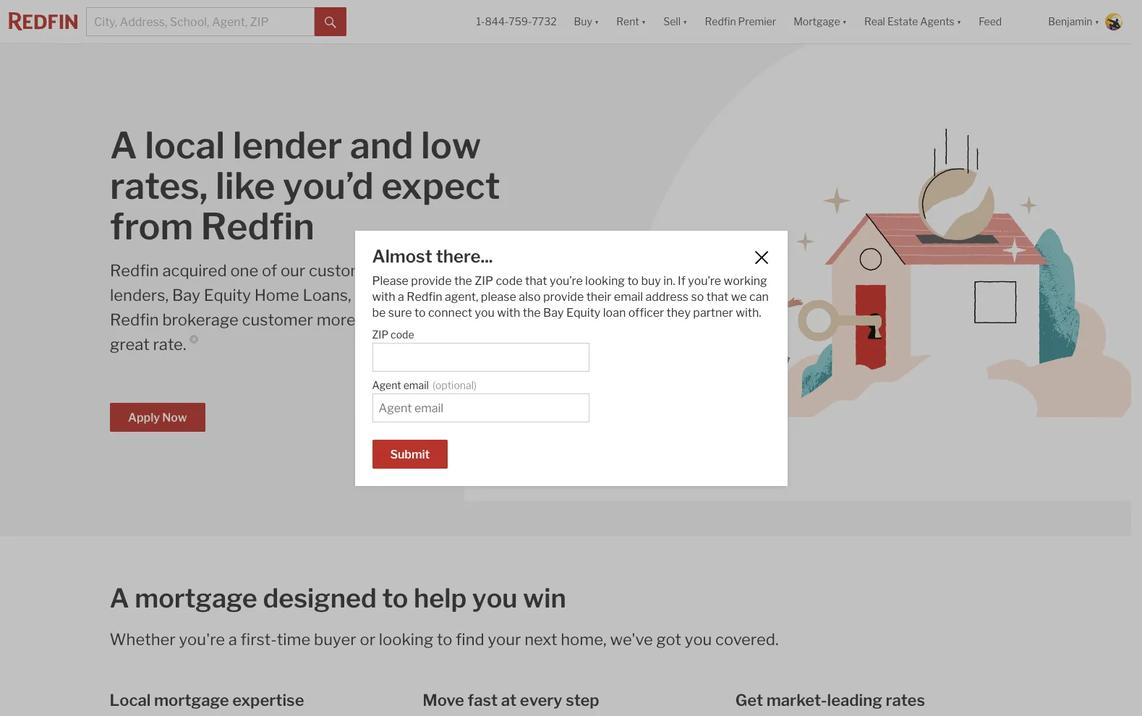 Task type: locate. For each thing, give the bounding box(es) containing it.
1 vertical spatial zip
[[372, 328, 389, 340]]

more
[[317, 310, 356, 329]]

they
[[667, 306, 691, 319]]

code down sure
[[391, 328, 414, 340]]

lender
[[233, 124, 342, 167]]

mortgage for designed
[[135, 582, 257, 614]]

equity down 'their'
[[566, 306, 601, 319]]

looking
[[585, 274, 625, 288], [379, 630, 433, 649]]

email right agent
[[403, 379, 429, 391]]

1 horizontal spatial email
[[614, 290, 643, 303]]

2 horizontal spatial a
[[559, 310, 568, 329]]

a
[[398, 290, 404, 303], [559, 310, 568, 329], [228, 630, 237, 649]]

bay
[[172, 286, 200, 305], [543, 306, 564, 319]]

1 horizontal spatial looking
[[585, 274, 625, 288]]

redfin left premier
[[705, 15, 736, 28]]

you inside 'please provide the zip code that you're looking to buy in. if you're working with a redfin agent, please also provide their email address so that we can be sure to connect you with the bay equity loan officer they partner with.'
[[475, 306, 495, 319]]

with
[[372, 290, 395, 303], [497, 306, 520, 319]]

zip code. required field. element
[[372, 321, 582, 343]]

a for a local lender and low rates, like you'd expect from redfin
[[110, 124, 137, 167]]

give
[[482, 310, 513, 329]]

1 vertical spatial equity
[[566, 306, 601, 319]]

0 horizontal spatial the
[[454, 274, 472, 288]]

redfin
[[705, 15, 736, 28], [201, 205, 315, 248], [110, 261, 159, 280], [407, 290, 442, 303], [110, 310, 159, 329]]

our
[[281, 261, 305, 280]]

that up partner
[[707, 290, 729, 303]]

mortgage up the you're
[[135, 582, 257, 614]]

1 you're from the left
[[550, 274, 583, 288]]

please
[[372, 274, 409, 288]]

so inside 'please provide the zip code that you're looking to buy in. if you're working with a redfin agent, please also provide their email address so that we can be sure to connect you with the bay equity loan officer they partner with.'
[[691, 290, 704, 303]]

a for a mortgage designed to help you win
[[110, 582, 129, 614]]

to down could
[[414, 306, 426, 319]]

apply
[[128, 411, 160, 425]]

1 vertical spatial looking
[[379, 630, 433, 649]]

so up partner
[[691, 290, 704, 303]]

market-
[[767, 690, 827, 709]]

so inside the redfin acquired one of our customers' and agents' top-rated lenders, bay equity home loans, so we could make every redfin brokerage customer more competitive and give them a great rate.
[[355, 286, 372, 305]]

mortgage down the you're
[[154, 690, 229, 709]]

and left the low
[[350, 124, 413, 167]]

officer
[[628, 306, 664, 319]]

1 vertical spatial and
[[396, 261, 423, 280]]

0 horizontal spatial you're
[[550, 274, 583, 288]]

0 vertical spatial every
[[490, 286, 531, 305]]

0 vertical spatial looking
[[585, 274, 625, 288]]

1 vertical spatial a
[[559, 310, 568, 329]]

disclaimer image
[[189, 335, 198, 344]]

looking right "or"
[[379, 630, 433, 649]]

please
[[481, 290, 516, 303]]

0 horizontal spatial email
[[403, 379, 429, 391]]

submit button
[[372, 439, 448, 468]]

redfin inside button
[[705, 15, 736, 28]]

0 horizontal spatial bay
[[172, 286, 200, 305]]

7732
[[532, 15, 557, 28]]

Agent email text field
[[379, 401, 583, 415]]

redfin inside 'a local lender and low rates, like you'd expect from redfin'
[[201, 205, 315, 248]]

1 vertical spatial a
[[110, 582, 129, 614]]

we down working
[[731, 290, 747, 303]]

the up agent,
[[454, 274, 472, 288]]

to left help
[[382, 582, 408, 614]]

you
[[475, 306, 495, 319], [472, 582, 518, 614], [685, 630, 712, 649]]

that
[[525, 274, 547, 288], [707, 290, 729, 303]]

at
[[501, 690, 517, 709]]

code up 'please'
[[496, 274, 523, 288]]

we
[[376, 286, 398, 305], [731, 290, 747, 303]]

move fast at every step
[[423, 690, 599, 709]]

2 vertical spatial a
[[228, 630, 237, 649]]

0 horizontal spatial zip
[[372, 328, 389, 340]]

home,
[[561, 630, 607, 649]]

loan
[[603, 306, 626, 319]]

every down top-
[[490, 286, 531, 305]]

redfin up of
[[201, 205, 315, 248]]

also
[[519, 290, 541, 303]]

1 horizontal spatial a
[[398, 290, 404, 303]]

0 vertical spatial that
[[525, 274, 547, 288]]

a up whether
[[110, 582, 129, 614]]

premier
[[738, 15, 776, 28]]

can
[[750, 290, 769, 303]]

equity
[[204, 286, 251, 305], [566, 306, 601, 319]]

provide right also
[[543, 290, 584, 303]]

bay inside 'please provide the zip code that you're looking to buy in. if you're working with a redfin agent, please also provide their email address so that we can be sure to connect you with the bay equity loan officer they partner with.'
[[543, 306, 564, 319]]

provide
[[411, 274, 452, 288], [543, 290, 584, 303]]

we've
[[610, 630, 653, 649]]

help
[[414, 582, 467, 614]]

2 you're from the left
[[688, 274, 721, 288]]

make
[[445, 286, 486, 305]]

please provide the zip code that you're looking to buy in. if you're working with a redfin agent, please also provide their email address so that we can be sure to connect you with the bay equity loan officer they partner with.
[[372, 274, 769, 319]]

1 horizontal spatial we
[[731, 290, 747, 303]]

rate.
[[153, 335, 186, 354]]

redfin premier
[[705, 15, 776, 28]]

2 vertical spatial you
[[685, 630, 712, 649]]

agent email element
[[372, 371, 582, 393]]

1 vertical spatial code
[[391, 328, 414, 340]]

you're down almost there... element
[[550, 274, 583, 288]]

every right at
[[520, 690, 562, 709]]

designed
[[263, 582, 377, 614]]

we up be
[[376, 286, 398, 305]]

1 horizontal spatial equity
[[566, 306, 601, 319]]

user photo image
[[1105, 13, 1123, 30]]

whether you're a first-time buyer or looking to find your next home, we've got you covered.
[[110, 630, 779, 649]]

0 vertical spatial bay
[[172, 286, 200, 305]]

with up be
[[372, 290, 395, 303]]

a up sure
[[398, 290, 404, 303]]

acquired
[[162, 261, 227, 280]]

mortgage dream image
[[0, 44, 1131, 501]]

code inside 'please provide the zip code that you're looking to buy in. if you're working with a redfin agent, please also provide their email address so that we can be sure to connect you with the bay equity loan officer they partner with.'
[[496, 274, 523, 288]]

0 vertical spatial equity
[[204, 286, 251, 305]]

every
[[490, 286, 531, 305], [520, 690, 562, 709]]

email up loan
[[614, 290, 643, 303]]

looking up 'their'
[[585, 274, 625, 288]]

you'd
[[283, 164, 374, 208]]

0 vertical spatial code
[[496, 274, 523, 288]]

with down 'please'
[[497, 306, 520, 319]]

0 vertical spatial zip
[[475, 274, 493, 288]]

1 horizontal spatial so
[[691, 290, 704, 303]]

you up zip code. required field. element at top
[[475, 306, 495, 319]]

a left local
[[110, 124, 137, 167]]

0 vertical spatial mortgage
[[135, 582, 257, 614]]

1 vertical spatial email
[[403, 379, 429, 391]]

0 horizontal spatial equity
[[204, 286, 251, 305]]

of
[[262, 261, 277, 280]]

equity inside 'please provide the zip code that you're looking to buy in. if you're working with a redfin agent, please also provide their email address so that we can be sure to connect you with the bay equity loan officer they partner with.'
[[566, 306, 601, 319]]

759-
[[509, 15, 532, 28]]

the down also
[[523, 306, 541, 319]]

you right got
[[685, 630, 712, 649]]

0 vertical spatial provide
[[411, 274, 452, 288]]

could
[[401, 286, 442, 305]]

mortgage for expertise
[[154, 690, 229, 709]]

agent email
[[372, 379, 429, 391]]

expect
[[381, 164, 500, 208]]

and up could
[[396, 261, 423, 280]]

partner
[[693, 306, 733, 319]]

to
[[627, 274, 639, 288], [414, 306, 426, 319], [382, 582, 408, 614], [437, 630, 452, 649]]

top-
[[485, 261, 516, 280]]

0 vertical spatial email
[[614, 290, 643, 303]]

a right them
[[559, 310, 568, 329]]

you're
[[550, 274, 583, 288], [688, 274, 721, 288]]

1 horizontal spatial that
[[707, 290, 729, 303]]

and
[[350, 124, 413, 167], [396, 261, 423, 280], [451, 310, 479, 329]]

bay down 'rated'
[[543, 306, 564, 319]]

agents'
[[426, 261, 481, 280]]

1 vertical spatial mortgage
[[154, 690, 229, 709]]

0 horizontal spatial with
[[372, 290, 395, 303]]

0 vertical spatial and
[[350, 124, 413, 167]]

a inside 'a local lender and low rates, like you'd expect from redfin'
[[110, 124, 137, 167]]

0 horizontal spatial that
[[525, 274, 547, 288]]

1 vertical spatial with
[[497, 306, 520, 319]]

1 vertical spatial bay
[[543, 306, 564, 319]]

email
[[614, 290, 643, 303], [403, 379, 429, 391]]

1-844-759-7732
[[476, 15, 557, 28]]

provide down almost there...
[[411, 274, 452, 288]]

looking for or
[[379, 630, 433, 649]]

zip up 'please'
[[475, 274, 493, 288]]

0 horizontal spatial looking
[[379, 630, 433, 649]]

0 horizontal spatial we
[[376, 286, 398, 305]]

leading
[[827, 690, 882, 709]]

0 vertical spatial with
[[372, 290, 395, 303]]

there...
[[436, 246, 493, 267]]

1 horizontal spatial code
[[496, 274, 523, 288]]

zip down be
[[372, 328, 389, 340]]

1 vertical spatial the
[[523, 306, 541, 319]]

0 vertical spatial you
[[475, 306, 495, 319]]

a left first-
[[228, 630, 237, 649]]

equity down one
[[204, 286, 251, 305]]

bay down acquired
[[172, 286, 200, 305]]

that up also
[[525, 274, 547, 288]]

your
[[488, 630, 521, 649]]

0 vertical spatial a
[[110, 124, 137, 167]]

we inside 'please provide the zip code that you're looking to buy in. if you're working with a redfin agent, please also provide their email address so that we can be sure to connect you with the bay equity loan officer they partner with.'
[[731, 290, 747, 303]]

0 horizontal spatial code
[[391, 328, 414, 340]]

a
[[110, 124, 137, 167], [110, 582, 129, 614]]

0 vertical spatial a
[[398, 290, 404, 303]]

and down agent,
[[451, 310, 479, 329]]

1 horizontal spatial you're
[[688, 274, 721, 288]]

so up be
[[355, 286, 372, 305]]

win
[[523, 582, 566, 614]]

0 horizontal spatial so
[[355, 286, 372, 305]]

1 horizontal spatial provide
[[543, 290, 584, 303]]

redfin up sure
[[407, 290, 442, 303]]

so
[[355, 286, 372, 305], [691, 290, 704, 303]]

fast
[[468, 690, 498, 709]]

to left 'buy'
[[627, 274, 639, 288]]

you up your
[[472, 582, 518, 614]]

you're right if
[[688, 274, 721, 288]]

1 vertical spatial you
[[472, 582, 518, 614]]

email inside 'please provide the zip code that you're looking to buy in. if you're working with a redfin agent, please also provide their email address so that we can be sure to connect you with the bay equity loan officer they partner with.'
[[614, 290, 643, 303]]

local
[[145, 124, 225, 167]]

1 horizontal spatial zip
[[475, 274, 493, 288]]

1 horizontal spatial bay
[[543, 306, 564, 319]]

feed
[[979, 15, 1002, 28]]

the
[[454, 274, 472, 288], [523, 306, 541, 319]]

looking inside 'please provide the zip code that you're looking to buy in. if you're working with a redfin agent, please also provide their email address so that we can be sure to connect you with the bay equity loan officer they partner with.'
[[585, 274, 625, 288]]

0 horizontal spatial a
[[228, 630, 237, 649]]

with.
[[736, 306, 761, 319]]



Task type: describe. For each thing, give the bounding box(es) containing it.
working
[[724, 274, 767, 288]]

rated
[[516, 261, 555, 280]]

1 vertical spatial that
[[707, 290, 729, 303]]

rates,
[[110, 164, 208, 208]]

redfin inside 'please provide the zip code that you're looking to buy in. if you're working with a redfin agent, please also provide their email address so that we can be sure to connect you with the bay equity loan officer they partner with.'
[[407, 290, 442, 303]]

submit search image
[[325, 16, 336, 28]]

a inside 'please provide the zip code that you're looking to buy in. if you're working with a redfin agent, please also provide their email address so that we can be sure to connect you with the bay equity loan officer they partner with.'
[[398, 290, 404, 303]]

address
[[646, 290, 689, 303]]

zip inside 'please provide the zip code that you're looking to buy in. if you're working with a redfin agent, please also provide their email address so that we can be sure to connect you with the bay equity loan officer they partner with.'
[[475, 274, 493, 288]]

agent,
[[445, 290, 478, 303]]

rates
[[886, 690, 925, 709]]

got
[[656, 630, 681, 649]]

1-
[[476, 15, 485, 28]]

lenders,
[[110, 286, 169, 305]]

redfin up lenders,
[[110, 261, 159, 280]]

connect
[[428, 306, 472, 319]]

1 vertical spatial every
[[520, 690, 562, 709]]

apply now button
[[110, 403, 205, 432]]

buy
[[641, 274, 661, 288]]

looking for you're
[[585, 274, 625, 288]]

bay inside the redfin acquired one of our customers' and agents' top-rated lenders, bay equity home loans, so we could make every redfin brokerage customer more competitive and give them a great rate.
[[172, 286, 200, 305]]

0 horizontal spatial provide
[[411, 274, 452, 288]]

a inside the redfin acquired one of our customers' and agents' top-rated lenders, bay equity home loans, so we could make every redfin brokerage customer more competitive and give them a great rate.
[[559, 310, 568, 329]]

first-
[[241, 630, 277, 649]]

agent
[[372, 379, 401, 391]]

feed button
[[970, 0, 1040, 43]]

customers'
[[309, 261, 392, 280]]

now
[[162, 411, 187, 425]]

loans,
[[303, 286, 351, 305]]

to left find
[[437, 630, 452, 649]]

almost there... element
[[372, 246, 735, 267]]

great
[[110, 335, 150, 354]]

brokerage
[[162, 310, 239, 329]]

equity inside the redfin acquired one of our customers' and agents' top-rated lenders, bay equity home loans, so we could make every redfin brokerage customer more competitive and give them a great rate.
[[204, 286, 251, 305]]

redfin premier button
[[696, 0, 785, 43]]

1 vertical spatial provide
[[543, 290, 584, 303]]

and inside 'a local lender and low rates, like you'd expect from redfin'
[[350, 124, 413, 167]]

get market-leading rates
[[736, 690, 925, 709]]

be
[[372, 306, 386, 319]]

like
[[216, 164, 275, 208]]

covered.
[[715, 630, 779, 649]]

almost there... dialog
[[355, 230, 787, 486]]

expertise
[[232, 690, 304, 709]]

apply now
[[128, 411, 187, 425]]

2 vertical spatial and
[[451, 310, 479, 329]]

move
[[423, 690, 464, 709]]

one
[[230, 261, 258, 280]]

find
[[456, 630, 484, 649]]

844-
[[485, 15, 509, 28]]

a local lender and low rates, like you'd expect from redfin
[[110, 124, 500, 248]]

almost
[[372, 246, 432, 267]]

step
[[566, 690, 599, 709]]

them
[[516, 310, 556, 329]]

local mortgage expertise
[[110, 690, 304, 709]]

time
[[277, 630, 311, 649]]

1 horizontal spatial with
[[497, 306, 520, 319]]

competitive
[[359, 310, 448, 329]]

whether
[[110, 630, 176, 649]]

if
[[678, 274, 686, 288]]

every inside the redfin acquired one of our customers' and agents' top-rated lenders, bay equity home loans, so we could make every redfin brokerage customer more competitive and give them a great rate.
[[490, 286, 531, 305]]

from
[[110, 205, 193, 248]]

buyer
[[314, 630, 356, 649]]

redfin acquired one of our customers' and agents' top-rated lenders, bay equity home loans, so we could make every redfin brokerage customer more competitive and give them a great rate.
[[110, 261, 568, 354]]

almost there...
[[372, 246, 493, 267]]

customer
[[242, 310, 313, 329]]

redfin up "great"
[[110, 310, 159, 329]]

1 horizontal spatial the
[[523, 306, 541, 319]]

we inside the redfin acquired one of our customers' and agents' top-rated lenders, bay equity home loans, so we could make every redfin brokerage customer more competitive and give them a great rate.
[[376, 286, 398, 305]]

home
[[254, 286, 299, 305]]

their
[[586, 290, 612, 303]]

you're
[[179, 630, 225, 649]]

get
[[736, 690, 763, 709]]

or
[[360, 630, 376, 649]]

submit
[[390, 447, 430, 461]]

0 vertical spatial the
[[454, 274, 472, 288]]

low
[[421, 124, 481, 167]]

a mortgage designed to help you win
[[110, 582, 566, 614]]

zip code
[[372, 328, 414, 340]]

local
[[110, 690, 151, 709]]

in.
[[663, 274, 675, 288]]



Task type: vqa. For each thing, say whether or not it's contained in the screenshot.
the top Are
no



